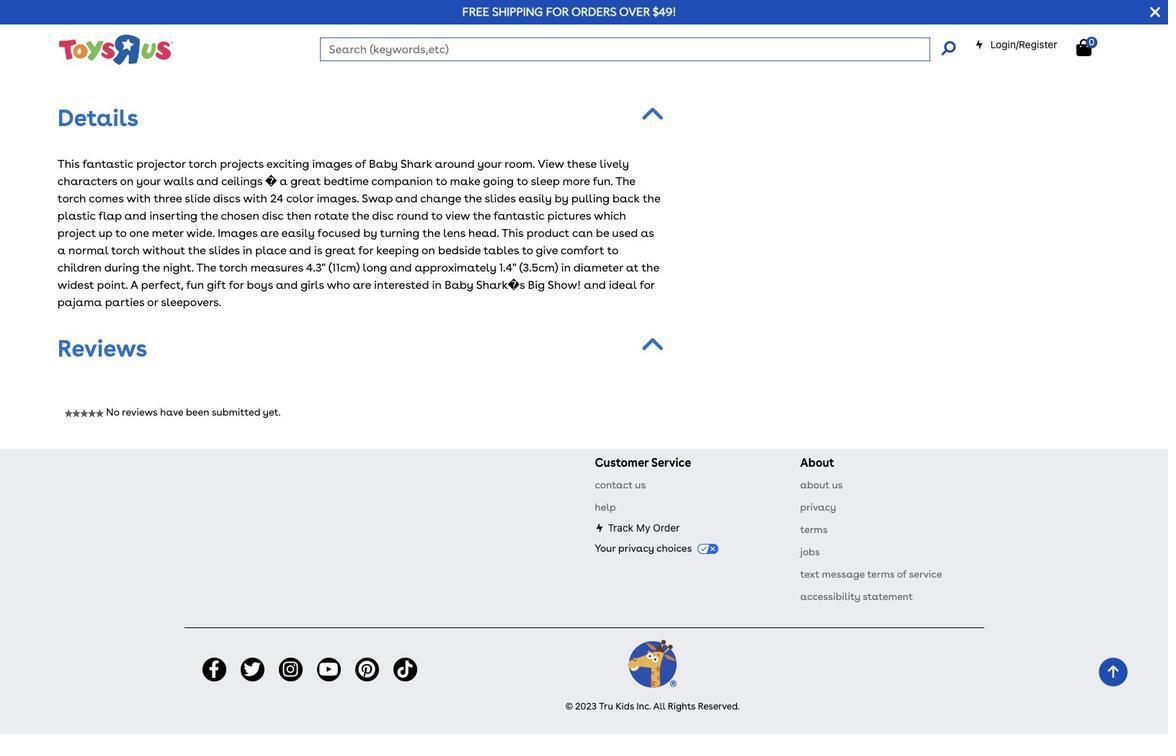 Task type: locate. For each thing, give the bounding box(es) containing it.
1 vertical spatial by
[[363, 226, 377, 240]]

details
[[58, 104, 138, 132]]

in
[[243, 243, 252, 257], [561, 261, 571, 274], [432, 278, 442, 292]]

3 add from the left
[[414, 24, 437, 37]]

1 horizontal spatial baby
[[445, 278, 474, 292]]

0 horizontal spatial for
[[229, 278, 244, 292]]

0 horizontal spatial in
[[243, 243, 252, 257]]

submitted
[[212, 407, 261, 418]]

0 horizontal spatial disc
[[262, 209, 284, 223]]

1 vertical spatial a
[[58, 243, 66, 257]]

1 vertical spatial are
[[353, 278, 371, 292]]

0 horizontal spatial the
[[196, 261, 216, 274]]

reserved.
[[698, 701, 740, 712]]

2 vertical spatial in
[[432, 278, 442, 292]]

are up place
[[260, 226, 279, 240]]

and
[[196, 174, 218, 188], [396, 192, 418, 205], [124, 209, 147, 223], [289, 243, 311, 257], [390, 261, 412, 274], [276, 278, 298, 292], [584, 278, 606, 292]]

1 horizontal spatial for
[[358, 243, 373, 257]]

1 vertical spatial of
[[897, 569, 907, 580]]

are down long
[[353, 278, 371, 292]]

by left turning
[[363, 226, 377, 240]]

baby up companion
[[369, 157, 398, 171]]

and down companion
[[396, 192, 418, 205]]

reviews
[[58, 334, 147, 362]]

us down customer service
[[635, 479, 646, 491]]

with
[[126, 192, 151, 205], [243, 192, 267, 205]]

us right about
[[832, 479, 843, 491]]

tru
[[599, 701, 613, 712]]

3 add to cart button from the left
[[368, 17, 511, 45]]

and down the measures
[[276, 278, 298, 292]]

inserting
[[149, 209, 198, 223]]

this up the characters at top
[[58, 157, 80, 171]]

one
[[129, 226, 149, 240]]

add for second add to cart 'button' from the left
[[257, 24, 280, 37]]

0 vertical spatial are
[[260, 226, 279, 240]]

of up bedtime
[[355, 157, 366, 171]]

share a link to baby sharks big show! torch & projector on twitter image
[[883, 30, 909, 63]]

1 us from the left
[[635, 479, 646, 491]]

in down images
[[243, 243, 252, 257]]

4 add from the left
[[572, 24, 594, 37]]

1 add to cart button from the left
[[54, 17, 197, 45]]

choices
[[657, 543, 692, 554]]

at
[[626, 261, 639, 274]]

place
[[255, 243, 286, 257]]

for right gift
[[229, 278, 244, 292]]

add to cart for second add to cart 'button' from the left
[[255, 24, 320, 37]]

2 add from the left
[[257, 24, 280, 37]]

for up long
[[358, 243, 373, 257]]

fantastic up the characters at top
[[82, 157, 133, 171]]

24
[[270, 192, 284, 205]]

disc down 24
[[262, 209, 284, 223]]

a
[[280, 174, 288, 188], [58, 243, 66, 257]]

None search field
[[320, 37, 956, 61]]

wide.
[[186, 226, 215, 240]]

help
[[595, 501, 616, 513]]

order
[[653, 522, 680, 534]]

a down project
[[58, 243, 66, 257]]

for right ideal on the right top of page
[[640, 278, 655, 292]]

0 vertical spatial great
[[290, 174, 321, 188]]

0 vertical spatial your
[[477, 157, 502, 171]]

free shipping for orders over $49!
[[462, 5, 677, 19]]

about us link
[[800, 479, 843, 491]]

1 horizontal spatial easily
[[519, 192, 552, 205]]

privacy down about us link
[[800, 501, 836, 513]]

1 vertical spatial this
[[502, 226, 524, 240]]

slides down images
[[209, 243, 240, 257]]

0 vertical spatial of
[[355, 157, 366, 171]]

★★★★★ no reviews have been submitted yet.
[[65, 407, 281, 418]]

on up 'comes'
[[120, 174, 134, 188]]

are
[[260, 226, 279, 240], [353, 278, 371, 292]]

2 disc from the left
[[372, 209, 394, 223]]

this up tables
[[502, 226, 524, 240]]

message
[[822, 569, 865, 580]]

interested
[[374, 278, 429, 292]]

1 horizontal spatial slides
[[485, 192, 516, 205]]

projector
[[136, 157, 186, 171]]

0 horizontal spatial easily
[[281, 226, 315, 240]]

©
[[565, 701, 573, 712]]

sleepovers.
[[161, 295, 221, 309]]

back
[[613, 192, 640, 205]]

0 horizontal spatial this
[[58, 157, 80, 171]]

privacy
[[800, 501, 836, 513], [618, 543, 654, 554]]

1 horizontal spatial with
[[243, 192, 267, 205]]

fantastic
[[82, 157, 133, 171], [494, 209, 545, 223]]

1 horizontal spatial the
[[616, 174, 636, 188]]

1 horizontal spatial this
[[502, 226, 524, 240]]

terms up jobs in the right of the page
[[800, 524, 828, 535]]

4 cart from the left
[[611, 24, 635, 37]]

3 add to cart from the left
[[412, 24, 477, 37]]

terms link
[[800, 524, 828, 535]]

reviews
[[122, 407, 158, 418]]

and left is
[[289, 243, 311, 257]]

0 vertical spatial a
[[280, 174, 288, 188]]

show!
[[548, 278, 581, 292]]

and down 'diameter'
[[584, 278, 606, 292]]

1 vertical spatial privacy
[[618, 543, 654, 554]]

1 disc from the left
[[262, 209, 284, 223]]

the
[[464, 192, 482, 205], [643, 192, 661, 205], [200, 209, 218, 223], [352, 209, 369, 223], [473, 209, 491, 223], [422, 226, 440, 240], [188, 243, 206, 257], [142, 261, 160, 274], [642, 261, 659, 274]]

us
[[635, 479, 646, 491], [832, 479, 843, 491]]

1 add to cart from the left
[[97, 24, 163, 37]]

login/register
[[991, 38, 1057, 50]]

2 add to cart from the left
[[255, 24, 320, 37]]

copy a link to baby sharks big show! torch & projector image
[[913, 30, 945, 63]]

these
[[567, 157, 597, 171]]

great
[[290, 174, 321, 188], [325, 243, 355, 257]]

ceilings
[[221, 174, 262, 188]]

2 cart from the left
[[297, 24, 320, 37]]

big
[[528, 278, 545, 292]]

used
[[612, 226, 638, 240]]

0 horizontal spatial by
[[363, 226, 377, 240]]

1 horizontal spatial a
[[280, 174, 288, 188]]

0 horizontal spatial baby
[[369, 157, 398, 171]]

girls
[[301, 278, 324, 292]]

point.
[[97, 278, 128, 292]]

add for third add to cart 'button' from the left
[[414, 24, 437, 37]]

share baby sharks big show! torch & projector on facebook image
[[853, 30, 879, 63]]

0 horizontal spatial of
[[355, 157, 366, 171]]

1 cart from the left
[[139, 24, 163, 37]]

0 vertical spatial terms
[[800, 524, 828, 535]]

0 vertical spatial on
[[120, 174, 134, 188]]

1 vertical spatial on
[[422, 243, 435, 257]]

0 horizontal spatial fantastic
[[82, 157, 133, 171]]

approximately
[[415, 261, 497, 274]]

1 add from the left
[[100, 24, 123, 37]]

0 horizontal spatial privacy
[[618, 543, 654, 554]]

easily down sleep
[[519, 192, 552, 205]]

0 horizontal spatial your
[[136, 174, 161, 188]]

add for 1st add to cart 'button' from the right
[[572, 24, 594, 37]]

free
[[462, 5, 489, 19]]

2 horizontal spatial for
[[640, 278, 655, 292]]

0 horizontal spatial a
[[58, 243, 66, 257]]

1 horizontal spatial us
[[832, 479, 843, 491]]

the up wide.
[[200, 209, 218, 223]]

0 horizontal spatial great
[[290, 174, 321, 188]]

1 horizontal spatial great
[[325, 243, 355, 257]]

1 horizontal spatial in
[[432, 278, 442, 292]]

fun
[[186, 278, 204, 292]]

add to cart for third add to cart 'button' from the left
[[412, 24, 477, 37]]

Enter Keyword or Item No. search field
[[320, 37, 931, 61]]

widest
[[58, 278, 94, 292]]

2 us from the left
[[832, 479, 843, 491]]

1 horizontal spatial of
[[897, 569, 907, 580]]

1 vertical spatial slides
[[209, 243, 240, 257]]

baby down approximately
[[445, 278, 474, 292]]

your
[[477, 157, 502, 171], [136, 174, 161, 188]]

in up show!
[[561, 261, 571, 274]]

and up one
[[124, 209, 147, 223]]

with left 24
[[243, 192, 267, 205]]

cart for third add to cart 'button' from the left
[[454, 24, 477, 37]]

1 horizontal spatial disc
[[372, 209, 394, 223]]

1 vertical spatial the
[[196, 261, 216, 274]]

a right the �
[[280, 174, 288, 188]]

your up 'going'
[[477, 157, 502, 171]]

slide
[[185, 192, 210, 205]]

0 vertical spatial baby
[[369, 157, 398, 171]]

which
[[594, 209, 626, 223]]

0 horizontal spatial on
[[120, 174, 134, 188]]

your down the projector
[[136, 174, 161, 188]]

bedtime
[[324, 174, 369, 188]]

shopping bag image
[[245, 24, 255, 36], [402, 24, 412, 36], [559, 24, 569, 36], [1077, 39, 1092, 56]]

0 vertical spatial slides
[[485, 192, 516, 205]]

in down approximately
[[432, 278, 442, 292]]

by up pictures
[[555, 192, 569, 205]]

as
[[641, 226, 654, 240]]

without
[[143, 243, 185, 257]]

us for about
[[832, 479, 843, 491]]

the up gift
[[196, 261, 216, 274]]

change
[[420, 192, 461, 205]]

terms up statement
[[867, 569, 895, 580]]

images.
[[317, 192, 359, 205]]

on right keeping
[[422, 243, 435, 257]]

torch up gift
[[219, 261, 248, 274]]

torch up during on the top of the page
[[111, 243, 140, 257]]

1 horizontal spatial terms
[[867, 569, 895, 580]]

slides down 'going'
[[485, 192, 516, 205]]

gift
[[207, 278, 226, 292]]

great up 'color' in the top of the page
[[290, 174, 321, 188]]

of left service
[[897, 569, 907, 580]]

1 horizontal spatial on
[[422, 243, 435, 257]]

1 horizontal spatial fantastic
[[494, 209, 545, 223]]

can
[[572, 226, 593, 240]]

4 add to cart from the left
[[569, 24, 635, 37]]

add to cart for 1st add to cart 'button' from the right
[[569, 24, 635, 37]]

torch
[[189, 157, 217, 171], [58, 192, 86, 205], [111, 243, 140, 257], [219, 261, 248, 274]]

your privacy choices link
[[595, 543, 718, 554]]

of inside this fantastic projector torch projects exciting images of baby shark around your room. view these lively characters on your walls and ceilings � a great bedtime companion to make going to sleep more fun. the torch comes with three slide discs with 24 color images. swap and change the slides easily by pulling back the plastic flap and inserting the chosen disc then rotate the disc round to view the fantastic pictures which project up to one meter wide. images are easily focused by turning the lens head. this product can be used as a normal torch without the slides in place and is great for keeping on bedside tables to give comfort to children during the night. the torch measures 4.3" (11cm) long and approximately 1.4" (3.5cm) in diameter at the widest point. a perfect, fun gift for boys and girls who are interested in baby shark�s big show! and ideal for pajama parties or sleepovers.
[[355, 157, 366, 171]]

privacy down track my order button
[[618, 543, 654, 554]]

add to cart button
[[54, 17, 197, 45], [211, 17, 354, 45], [368, 17, 511, 45], [525, 17, 668, 45]]

0 link
[[1077, 37, 1106, 57]]

0 vertical spatial by
[[555, 192, 569, 205]]

a
[[131, 278, 138, 292]]

round
[[397, 209, 428, 223]]

easily
[[519, 192, 552, 205], [281, 226, 315, 240]]

the right back
[[643, 192, 661, 205]]

projects
[[220, 157, 264, 171]]

great down the focused
[[325, 243, 355, 257]]

give
[[536, 243, 558, 257]]

the down 'make'
[[464, 192, 482, 205]]

0
[[1089, 37, 1095, 47]]

perfect,
[[141, 278, 183, 292]]

0 vertical spatial privacy
[[800, 501, 836, 513]]

toys r us image
[[58, 33, 173, 66]]

walls
[[163, 174, 194, 188]]

0 horizontal spatial us
[[635, 479, 646, 491]]

0 horizontal spatial with
[[126, 192, 151, 205]]

with left three
[[126, 192, 151, 205]]

add to cart for first add to cart 'button' from the left
[[97, 24, 163, 37]]

1 vertical spatial your
[[136, 174, 161, 188]]

0 horizontal spatial terms
[[800, 524, 828, 535]]

fantastic up product
[[494, 209, 545, 223]]

the up back
[[616, 174, 636, 188]]

the up head.
[[473, 209, 491, 223]]

(1)
[[600, 3, 610, 15]]

this
[[58, 157, 80, 171], [502, 226, 524, 240]]

login/register button
[[975, 37, 1057, 52]]

4.3"
[[306, 261, 326, 274]]

color
[[286, 192, 314, 205]]

us for customer service
[[635, 479, 646, 491]]

easily down then
[[281, 226, 315, 240]]

1 vertical spatial terms
[[867, 569, 895, 580]]

1 vertical spatial fantastic
[[494, 209, 545, 223]]

3 cart from the left
[[454, 24, 477, 37]]

disc down swap
[[372, 209, 394, 223]]

your
[[595, 543, 616, 554]]

2 horizontal spatial in
[[561, 261, 571, 274]]



Task type: describe. For each thing, give the bounding box(es) containing it.
1 horizontal spatial your
[[477, 157, 502, 171]]

during
[[104, 261, 139, 274]]

and up "slide"
[[196, 174, 218, 188]]

around
[[435, 157, 475, 171]]

images
[[312, 157, 352, 171]]

accessibility
[[800, 591, 861, 602]]

for
[[546, 5, 569, 19]]

discs
[[213, 192, 240, 205]]

1 vertical spatial baby
[[445, 278, 474, 292]]

parties
[[105, 295, 145, 309]]

privacy link
[[800, 501, 836, 513]]

track my order button
[[595, 522, 680, 534]]

fun.
[[593, 174, 613, 188]]

lively
[[600, 157, 629, 171]]

torch up plastic
[[58, 192, 86, 205]]

(11cm)
[[329, 261, 360, 274]]

swap
[[362, 192, 393, 205]]

cart for 1st add to cart 'button' from the right
[[611, 24, 635, 37]]

the up 'perfect,' at the left of page
[[142, 261, 160, 274]]

service
[[651, 456, 691, 470]]

sleep
[[531, 174, 560, 188]]

$49!
[[653, 5, 677, 19]]

5.0
[[582, 3, 596, 15]]

be
[[596, 226, 609, 240]]

shark
[[401, 157, 432, 171]]

0 horizontal spatial are
[[260, 226, 279, 240]]

5.0 (1)
[[582, 3, 610, 15]]

tiktok image
[[949, 30, 968, 63]]

plastic
[[58, 209, 96, 223]]

0 vertical spatial in
[[243, 243, 252, 257]]

text
[[800, 569, 819, 580]]

view
[[445, 209, 470, 223]]

0 vertical spatial easily
[[519, 192, 552, 205]]

and up interested
[[390, 261, 412, 274]]

this fantastic projector torch projects exciting images of baby shark around your room. view these lively characters on your walls and ceilings � a great bedtime companion to make going to sleep more fun. the torch comes with three slide discs with 24 color images. swap and change the slides easily by pulling back the plastic flap and inserting the chosen disc then rotate the disc round to view the fantastic pictures which project up to one meter wide. images are easily focused by turning the lens head. this product can be used as a normal torch without the slides in place and is great for keeping on bedside tables to give comfort to children during the night. the torch measures 4.3" (11cm) long and approximately 1.4" (3.5cm) in diameter at the widest point. a perfect, fun gift for boys and girls who are interested in baby shark�s big show! and ideal for pajama parties or sleepovers.
[[58, 157, 661, 309]]

0 vertical spatial the
[[616, 174, 636, 188]]

yet.
[[263, 407, 281, 418]]

create a pinterest pin for baby sharks big show! torch & projector image
[[823, 30, 849, 63]]

1 vertical spatial in
[[561, 261, 571, 274]]

reviews link
[[58, 334, 147, 362]]

more
[[563, 174, 590, 188]]

1 with from the left
[[126, 192, 151, 205]]

kids
[[616, 701, 634, 712]]

1 vertical spatial great
[[325, 243, 355, 257]]

free shipping for orders over $49! link
[[462, 5, 677, 19]]

head.
[[468, 226, 499, 240]]

2023
[[575, 701, 597, 712]]

shipping
[[492, 5, 543, 19]]

keeping
[[376, 243, 419, 257]]

pajama
[[58, 295, 102, 309]]

project
[[58, 226, 96, 240]]

contact
[[595, 479, 633, 491]]

shark�s
[[476, 278, 525, 292]]

service
[[909, 569, 942, 580]]

jobs link
[[800, 546, 820, 558]]

accessibility statement
[[800, 591, 913, 602]]

who
[[327, 278, 350, 292]]

then
[[287, 209, 311, 223]]

(3.5cm)
[[519, 261, 558, 274]]

cart for second add to cart 'button' from the left
[[297, 24, 320, 37]]

no
[[106, 407, 119, 418]]

© 2023 tru kids inc. all rights reserved.
[[565, 701, 740, 712]]

shopping bag image inside 0 link
[[1077, 39, 1092, 56]]

night.
[[163, 261, 194, 274]]

customer
[[595, 456, 649, 470]]

text message terms of service link
[[800, 569, 942, 580]]

normal
[[69, 243, 108, 257]]

1 vertical spatial easily
[[281, 226, 315, 240]]

rotate
[[314, 209, 349, 223]]

comfort
[[561, 243, 604, 257]]

close button image
[[1150, 4, 1160, 20]]

diameter
[[574, 261, 623, 274]]

details link
[[58, 104, 138, 132]]

★★★★★
[[65, 409, 104, 417]]

jobs
[[800, 546, 820, 558]]

torch up walls
[[189, 157, 217, 171]]

cart for first add to cart 'button' from the left
[[139, 24, 163, 37]]

shopping bag image
[[87, 24, 97, 36]]

flap
[[99, 209, 122, 223]]

my
[[636, 522, 650, 534]]

2 add to cart button from the left
[[211, 17, 354, 45]]

the right at
[[642, 261, 659, 274]]

children
[[58, 261, 102, 274]]

1 horizontal spatial by
[[555, 192, 569, 205]]

orders
[[572, 5, 617, 19]]

the left lens at the top left
[[422, 226, 440, 240]]

view
[[538, 157, 564, 171]]

the down wide.
[[188, 243, 206, 257]]

2 with from the left
[[243, 192, 267, 205]]

about
[[800, 456, 835, 470]]

the down swap
[[352, 209, 369, 223]]

ideal
[[609, 278, 637, 292]]

images
[[218, 226, 258, 240]]

0 horizontal spatial slides
[[209, 243, 240, 257]]

long
[[363, 261, 387, 274]]

contact us link
[[595, 479, 646, 491]]

been
[[186, 407, 209, 418]]

characters
[[58, 174, 117, 188]]

over
[[619, 5, 650, 19]]

measures
[[251, 261, 303, 274]]

comes
[[89, 192, 124, 205]]

0 vertical spatial fantastic
[[82, 157, 133, 171]]

customer service
[[595, 456, 691, 470]]

tables
[[484, 243, 519, 257]]

bedside
[[438, 243, 481, 257]]

add for first add to cart 'button' from the left
[[100, 24, 123, 37]]

all
[[653, 701, 666, 712]]

1 horizontal spatial privacy
[[800, 501, 836, 513]]

1 horizontal spatial are
[[353, 278, 371, 292]]

product
[[527, 226, 570, 240]]

0 vertical spatial this
[[58, 157, 80, 171]]

privacy choices icon image
[[697, 544, 718, 554]]

your privacy choices
[[595, 543, 694, 554]]

inc.
[[637, 701, 651, 712]]

4 add to cart button from the left
[[525, 17, 668, 45]]

up
[[99, 226, 112, 240]]

three
[[154, 192, 182, 205]]



Task type: vqa. For each thing, say whether or not it's contained in the screenshot.
Big
yes



